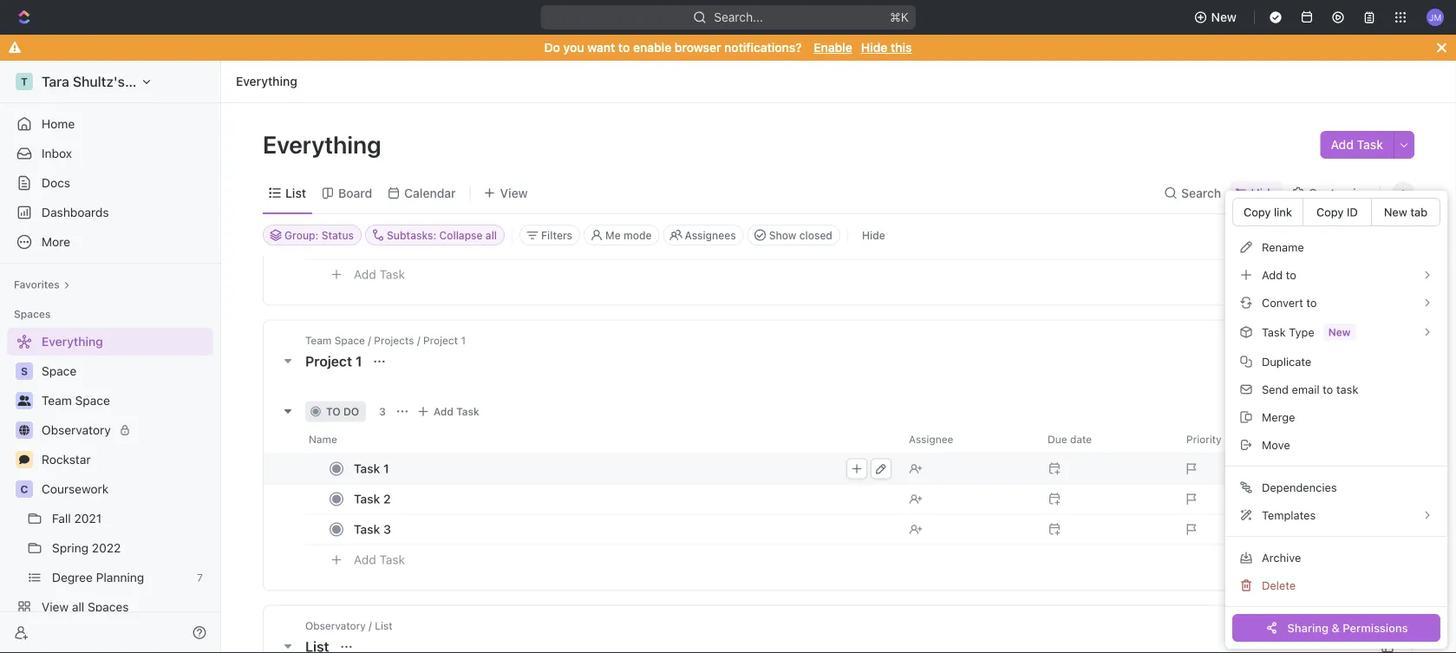 Task type: locate. For each thing, give the bounding box(es) containing it.
docs
[[42, 176, 70, 190]]

1 ‎task from the top
[[354, 462, 380, 476]]

copy
[[1244, 206, 1271, 219], [1317, 206, 1344, 219]]

1 horizontal spatial 1
[[383, 462, 389, 476]]

everything
[[236, 74, 297, 88], [263, 130, 387, 158]]

email
[[1292, 383, 1320, 396]]

2 copy from the left
[[1317, 206, 1344, 219]]

add task button
[[1321, 131, 1394, 159], [346, 264, 412, 285], [413, 401, 486, 422], [346, 550, 412, 570]]

send email to task
[[1262, 383, 1359, 396]]

copy down hide dropdown button
[[1244, 206, 1271, 219]]

add
[[1331, 138, 1354, 152], [354, 267, 376, 282], [1262, 268, 1283, 282], [434, 406, 454, 418], [354, 553, 376, 567]]

0 horizontal spatial new
[[1212, 10, 1237, 24]]

hide inside button
[[862, 229, 885, 241]]

2 vertical spatial new
[[1329, 326, 1351, 338]]

convert to
[[1262, 296, 1317, 309]]

1
[[356, 353, 362, 370], [383, 462, 389, 476]]

task type
[[1262, 326, 1315, 339]]

1 copy from the left
[[1244, 206, 1271, 219]]

0 vertical spatial ‎task
[[354, 462, 380, 476]]

⌘k
[[890, 10, 909, 24]]

sharing
[[1288, 622, 1329, 635]]

customize
[[1309, 186, 1370, 200]]

convert to link
[[1233, 289, 1441, 317]]

tab
[[1411, 206, 1428, 219]]

‎task 1 link
[[350, 456, 895, 481]]

2 vertical spatial hide
[[862, 229, 885, 241]]

1 up 2 at the bottom of page
[[383, 462, 389, 476]]

new inside button
[[1212, 10, 1237, 24]]

‎task left 2 at the bottom of page
[[354, 492, 380, 506]]

templates link
[[1233, 501, 1441, 529]]

new for new button
[[1212, 10, 1237, 24]]

3 right do
[[379, 406, 386, 418]]

search
[[1182, 186, 1222, 200]]

add to button
[[1233, 261, 1441, 289]]

home
[[42, 117, 75, 131]]

add inside 'dropdown button'
[[1262, 268, 1283, 282]]

inbox
[[42, 146, 72, 160]]

do
[[544, 40, 560, 55]]

1 vertical spatial new
[[1384, 206, 1408, 219]]

0 horizontal spatial copy
[[1244, 206, 1271, 219]]

copy down customize button
[[1317, 206, 1344, 219]]

1 horizontal spatial new
[[1329, 326, 1351, 338]]

do you want to enable browser notifications? enable hide this
[[544, 40, 912, 55]]

0 vertical spatial hide
[[861, 40, 888, 55]]

link
[[1274, 206, 1292, 219]]

move
[[1262, 439, 1291, 452]]

1 vertical spatial hide
[[1251, 186, 1278, 200]]

to up convert to
[[1286, 268, 1297, 282]]

coursework, , element
[[16, 481, 33, 498]]

‎task
[[354, 462, 380, 476], [354, 492, 380, 506]]

to left do
[[326, 406, 341, 418]]

task
[[1357, 138, 1384, 152], [380, 267, 405, 282], [1262, 326, 1286, 339], [456, 406, 480, 418], [354, 522, 380, 537], [380, 553, 405, 567]]

rename
[[1262, 241, 1305, 254]]

3 down 2 at the bottom of page
[[383, 522, 391, 537]]

to right want
[[618, 40, 630, 55]]

enable
[[814, 40, 853, 55]]

delete link
[[1233, 572, 1441, 599]]

to left task
[[1323, 383, 1334, 396]]

this
[[891, 40, 912, 55]]

0 horizontal spatial 1
[[356, 353, 362, 370]]

1 vertical spatial 1
[[383, 462, 389, 476]]

2 horizontal spatial new
[[1384, 206, 1408, 219]]

2 ‎task from the top
[[354, 492, 380, 506]]

enable
[[633, 40, 672, 55]]

send
[[1262, 383, 1289, 396]]

calendar
[[404, 186, 456, 200]]

do
[[344, 406, 359, 418]]

favorites
[[14, 278, 60, 291]]

new
[[1212, 10, 1237, 24], [1384, 206, 1408, 219], [1329, 326, 1351, 338]]

everything inside everything link
[[236, 74, 297, 88]]

duplicate
[[1262, 355, 1312, 368]]

project
[[305, 353, 352, 370]]

0 vertical spatial 1
[[356, 353, 362, 370]]

copy for copy link
[[1244, 206, 1271, 219]]

to
[[618, 40, 630, 55], [1286, 268, 1297, 282], [1307, 296, 1317, 309], [1323, 383, 1334, 396], [326, 406, 341, 418]]

templates
[[1262, 509, 1316, 522]]

0 vertical spatial everything
[[236, 74, 297, 88]]

1 vertical spatial ‎task
[[354, 492, 380, 506]]

permissions
[[1343, 622, 1408, 635]]

add task
[[1331, 138, 1384, 152], [354, 267, 405, 282], [434, 406, 480, 418], [354, 553, 405, 567]]

task 3
[[354, 522, 391, 537]]

copy link button
[[1233, 198, 1304, 226]]

merge
[[1262, 411, 1296, 424]]

‎task up ‎task 2
[[354, 462, 380, 476]]

1 horizontal spatial copy
[[1317, 206, 1344, 219]]

id
[[1347, 206, 1358, 219]]

notifications?
[[725, 40, 802, 55]]

to inside 'dropdown button'
[[1286, 268, 1297, 282]]

to right convert
[[1307, 296, 1317, 309]]

to inside dropdown button
[[1307, 296, 1317, 309]]

templates button
[[1233, 501, 1441, 529]]

1 right project
[[356, 353, 362, 370]]

new tab
[[1384, 206, 1428, 219]]

assignees button
[[663, 225, 744, 246]]

list link
[[282, 181, 306, 205]]

dependencies
[[1262, 481, 1337, 494]]

3
[[379, 406, 386, 418], [383, 522, 391, 537]]

hide
[[861, 40, 888, 55], [1251, 186, 1278, 200], [862, 229, 885, 241]]

1 for project 1
[[356, 353, 362, 370]]

0 vertical spatial new
[[1212, 10, 1237, 24]]

dependencies link
[[1233, 474, 1441, 501]]



Task type: describe. For each thing, give the bounding box(es) containing it.
c
[[20, 483, 28, 495]]

dashboards link
[[7, 199, 213, 226]]

&
[[1332, 622, 1340, 635]]

new button
[[1187, 3, 1248, 31]]

2
[[383, 492, 391, 506]]

sharing & permissions link
[[1233, 614, 1441, 642]]

copy link
[[1244, 206, 1292, 219]]

move button
[[1233, 431, 1441, 459]]

‎task for ‎task 1
[[354, 462, 380, 476]]

duplicate link
[[1233, 348, 1441, 376]]

sharing & permissions
[[1288, 622, 1408, 635]]

to do
[[326, 406, 359, 418]]

convert
[[1262, 296, 1304, 309]]

list
[[285, 186, 306, 200]]

everything link
[[232, 71, 302, 92]]

copy id
[[1317, 206, 1358, 219]]

favorites button
[[7, 274, 77, 295]]

‎task for ‎task 2
[[354, 492, 380, 506]]

spaces
[[14, 308, 51, 320]]

search button
[[1159, 181, 1227, 205]]

want
[[588, 40, 615, 55]]

coursework
[[42, 482, 109, 496]]

Search tasks... text field
[[1241, 222, 1414, 248]]

assignees
[[685, 229, 736, 241]]

1 for ‎task 1
[[383, 462, 389, 476]]

task 3 link
[[350, 517, 895, 542]]

sidebar navigation
[[0, 61, 221, 653]]

merge link
[[1233, 403, 1441, 431]]

task
[[1337, 383, 1359, 396]]

1 vertical spatial 3
[[383, 522, 391, 537]]

hide button
[[1230, 181, 1283, 205]]

calendar link
[[401, 181, 456, 205]]

archive link
[[1233, 544, 1441, 572]]

board
[[338, 186, 372, 200]]

customize button
[[1286, 181, 1375, 205]]

coursework link
[[42, 475, 210, 503]]

project 1
[[305, 353, 366, 370]]

move link
[[1233, 431, 1441, 459]]

search...
[[714, 10, 763, 24]]

browser
[[675, 40, 721, 55]]

1 vertical spatial everything
[[263, 130, 387, 158]]

delete
[[1262, 579, 1296, 592]]

copy id button
[[1303, 198, 1372, 226]]

copy for copy id
[[1317, 206, 1344, 219]]

home link
[[7, 110, 213, 138]]

dashboards
[[42, 205, 109, 219]]

‎task 2 link
[[350, 487, 895, 512]]

type
[[1289, 326, 1315, 339]]

add to
[[1262, 268, 1297, 282]]

inbox link
[[7, 140, 213, 167]]

‎task 2
[[354, 492, 391, 506]]

docs link
[[7, 169, 213, 197]]

rename link
[[1233, 233, 1441, 261]]

new tab link
[[1371, 198, 1441, 226]]

board link
[[335, 181, 372, 205]]

‎task 1
[[354, 462, 389, 476]]

add to link
[[1233, 261, 1441, 289]]

you
[[564, 40, 584, 55]]

hide button
[[855, 225, 892, 246]]

archive
[[1262, 551, 1302, 564]]

convert to button
[[1233, 289, 1441, 317]]

hide inside dropdown button
[[1251, 186, 1278, 200]]

send email to task link
[[1233, 376, 1441, 403]]

new for tab
[[1384, 206, 1408, 219]]

0 vertical spatial 3
[[379, 406, 386, 418]]



Task type: vqa. For each thing, say whether or not it's contained in the screenshot.
cell
no



